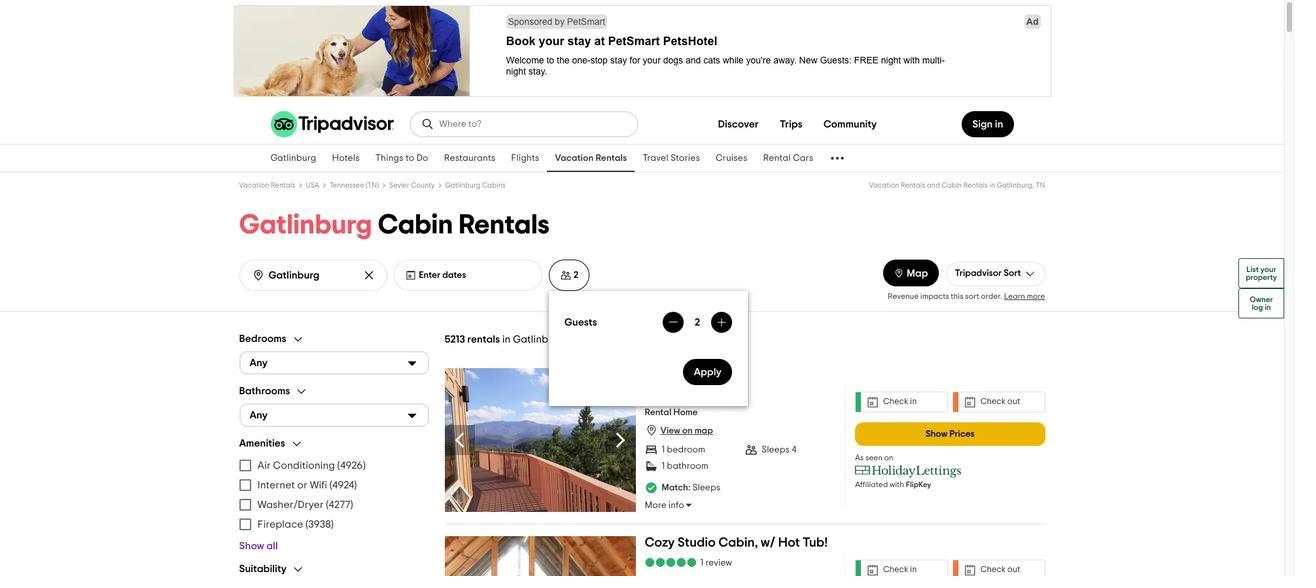 Task type: vqa. For each thing, say whether or not it's contained in the screenshot.
topmost Search
no



Task type: describe. For each thing, give the bounding box(es) containing it.
1 check out from the top
[[981, 398, 1021, 407]]

sevier county link
[[389, 182, 435, 189]]

any for bedrooms
[[250, 358, 268, 369]]

bathrooms
[[239, 386, 290, 397]]

tripadvisor sort button
[[947, 261, 1046, 286]]

decrease image
[[668, 317, 679, 328]]

sort
[[966, 292, 980, 300]]

tub!
[[803, 536, 828, 550]]

sign
[[973, 119, 993, 130]]

list your property button
[[1239, 258, 1285, 288]]

rentals
[[468, 334, 500, 345]]

tennessee (tn)
[[330, 182, 379, 189]]

all
[[267, 541, 278, 552]]

revenue
[[888, 292, 919, 300]]

washer/dryer
[[258, 500, 324, 510]]

gatlinburg cabins link
[[445, 182, 506, 189]]

impacts
[[921, 292, 950, 300]]

usa
[[306, 182, 319, 189]]

travel stories
[[643, 154, 700, 163]]

your
[[1261, 265, 1277, 273]]

as seen on
[[856, 454, 894, 462]]

1 review
[[701, 559, 732, 568]]

any for bathrooms
[[250, 410, 268, 421]]

cozy
[[645, 536, 675, 550]]

2 horizontal spatial vacation
[[870, 182, 900, 189]]

restaurants link
[[436, 145, 504, 172]]

falcons nest, vacation rental in gatlinburg image
[[445, 368, 636, 512]]

rental for rental home
[[645, 409, 672, 418]]

tn
[[1036, 182, 1046, 189]]

tripadvisor sort
[[955, 269, 1021, 278]]

learn
[[1005, 292, 1026, 300]]

w/
[[761, 536, 776, 550]]

0 vertical spatial cabin
[[942, 182, 962, 189]]

rentals down the gatlinburg "link"
[[271, 182, 295, 189]]

search image
[[421, 118, 434, 131]]

(4277)
[[326, 500, 353, 510]]

(4926)
[[338, 461, 366, 471]]

rental home
[[645, 409, 698, 418]]

cruises
[[716, 154, 748, 163]]

2 out from the top
[[1008, 566, 1021, 575]]

rentals left travel
[[596, 154, 627, 163]]

sort
[[1004, 269, 1021, 278]]

2 check in from the top
[[884, 566, 917, 575]]

view
[[661, 427, 681, 436]]

list
[[1247, 265, 1259, 273]]

property
[[1246, 273, 1278, 281]]

seen
[[866, 454, 883, 462]]

trips
[[780, 119, 803, 130]]

flights
[[511, 154, 540, 163]]

cozy studio cabin, w/ hot tub!, vacation rental in gatlinburg image
[[445, 536, 636, 577]]

tripadvisor image
[[271, 111, 394, 137]]

tennessee
[[330, 182, 364, 189]]

vacation for bottom vacation rentals 'link'
[[239, 182, 269, 189]]

rental for rental cars
[[764, 154, 791, 163]]

tennessee (tn) link
[[330, 182, 379, 189]]

things to do link
[[368, 145, 436, 172]]

owner log in button
[[1239, 288, 1285, 318]]

cozy studio cabin, w/ hot tub!
[[645, 536, 828, 550]]

advertisement region
[[0, 5, 1285, 99]]

gatlinburg for gatlinburg cabins
[[445, 182, 481, 189]]

increase image
[[717, 317, 727, 328]]

learn more link
[[1005, 292, 1046, 300]]

Search search field
[[440, 118, 627, 130]]

5213 rentals in gatlinburg.
[[445, 334, 567, 345]]

clear image
[[363, 269, 376, 282]]

wifi
[[310, 480, 327, 491]]

stories
[[671, 154, 700, 163]]

rental cars
[[764, 154, 814, 163]]

in inside owner log in
[[1265, 303, 1272, 311]]

2 vertical spatial 1
[[701, 559, 704, 568]]

amenities
[[239, 439, 285, 449]]

1 vertical spatial vacation rentals link
[[239, 182, 295, 189]]

washer/dryer (4277)
[[258, 500, 353, 510]]

tripadvisor
[[955, 269, 1002, 278]]

do
[[417, 154, 429, 163]]

0 horizontal spatial sleeps
[[693, 484, 721, 493]]

rentals left gatlinburg,
[[964, 182, 988, 189]]

gatlinburg for gatlinburg
[[271, 154, 317, 163]]

and
[[927, 182, 941, 189]]

1 for 1 bathroom
[[662, 462, 665, 471]]

fireplace
[[258, 519, 303, 530]]

1 out from the top
[[1008, 398, 1021, 407]]

holidaylettings.com logo image
[[856, 465, 962, 478]]

usa link
[[306, 182, 319, 189]]

or
[[297, 480, 308, 491]]

trips button
[[770, 111, 813, 137]]

rentals left and
[[901, 182, 926, 189]]

fireplace (3938)
[[258, 519, 334, 530]]

map
[[907, 268, 929, 279]]

enter dates button
[[394, 260, 543, 291]]

4
[[792, 446, 797, 455]]

1 check in from the top
[[884, 398, 917, 407]]

county
[[411, 182, 435, 189]]

rental cars link
[[756, 145, 822, 172]]

more info
[[645, 501, 684, 511]]

Search search field
[[269, 269, 353, 282]]

studio
[[678, 536, 716, 550]]

(3938)
[[306, 519, 334, 530]]

hotels link
[[324, 145, 368, 172]]

air
[[258, 461, 271, 471]]

1 bathroom
[[662, 462, 709, 471]]

gatlinburg,
[[997, 182, 1035, 189]]

cars
[[793, 154, 814, 163]]

hotels
[[332, 154, 360, 163]]

affiliated
[[856, 481, 888, 489]]

gatlinburg link
[[263, 145, 324, 172]]



Task type: locate. For each thing, give the bounding box(es) containing it.
search image
[[252, 269, 265, 282]]

cozy studio cabin, w/ hot tub! link
[[645, 536, 828, 555]]

more
[[1027, 292, 1046, 300]]

1 bedroom
[[662, 446, 706, 455]]

sevier county
[[389, 182, 435, 189]]

dates
[[443, 271, 466, 280]]

any
[[250, 358, 268, 369], [250, 410, 268, 421]]

1 left review
[[701, 559, 704, 568]]

rental up view at the right
[[645, 409, 672, 418]]

guests
[[565, 317, 597, 328]]

vacation left and
[[870, 182, 900, 189]]

2
[[574, 271, 579, 280], [695, 317, 700, 328]]

0 horizontal spatial rental
[[645, 409, 672, 418]]

1 horizontal spatial cabin
[[942, 182, 962, 189]]

more
[[645, 501, 667, 511]]

sleeps 4
[[762, 446, 797, 455]]

1 horizontal spatial 2
[[695, 317, 700, 328]]

0 vertical spatial show
[[926, 430, 948, 439]]

flipkey
[[906, 481, 932, 489]]

list your property
[[1246, 265, 1278, 281]]

2 left the increase image
[[695, 317, 700, 328]]

revenue impacts this sort order. learn more
[[888, 292, 1046, 300]]

cabin,
[[719, 536, 758, 550]]

sleeps left 4
[[762, 446, 790, 455]]

prices
[[950, 430, 975, 439]]

log
[[1252, 303, 1264, 311]]

cabin down sevier county link
[[378, 211, 453, 239]]

1 any from the top
[[250, 358, 268, 369]]

match:
[[662, 484, 691, 493]]

sevier
[[389, 182, 410, 189]]

0 vertical spatial gatlinburg
[[271, 154, 317, 163]]

map
[[695, 427, 713, 436]]

to
[[406, 154, 415, 163]]

show for show all
[[239, 541, 264, 552]]

discover button
[[708, 111, 770, 137]]

1 any button from the top
[[239, 351, 429, 375]]

on right seen
[[885, 454, 894, 462]]

0 horizontal spatial 2
[[574, 271, 579, 280]]

1 vertical spatial check out
[[981, 566, 1021, 575]]

2 group from the top
[[239, 385, 429, 427]]

things
[[376, 154, 404, 163]]

group
[[239, 333, 429, 375], [239, 385, 429, 427], [239, 438, 429, 553]]

any button for bedrooms
[[239, 351, 429, 375]]

vacation
[[555, 154, 594, 163], [239, 182, 269, 189], [870, 182, 900, 189]]

0 vertical spatial rental
[[764, 154, 791, 163]]

0 vertical spatial check in
[[884, 398, 917, 407]]

suitability
[[239, 564, 287, 575]]

hot
[[779, 536, 800, 550]]

show all
[[239, 541, 278, 552]]

enter dates
[[419, 271, 466, 280]]

2 any button from the top
[[239, 404, 429, 427]]

sign in
[[973, 119, 1004, 130]]

vacation rentals and cabin rentals in gatlinburg, tn
[[870, 182, 1046, 189]]

(4924)
[[330, 480, 357, 491]]

sleeps down bathroom
[[693, 484, 721, 493]]

vacation rentals
[[555, 154, 627, 163], [239, 182, 295, 189]]

cabin right and
[[942, 182, 962, 189]]

falcons nest link
[[645, 368, 721, 387]]

0 vertical spatial 1
[[662, 446, 665, 455]]

gatlinburg
[[271, 154, 317, 163], [445, 182, 481, 189], [239, 211, 372, 239]]

1 horizontal spatial on
[[885, 454, 894, 462]]

restaurants
[[444, 154, 496, 163]]

1 vertical spatial any
[[250, 410, 268, 421]]

1 horizontal spatial vacation
[[555, 154, 594, 163]]

0 horizontal spatial vacation rentals link
[[239, 182, 295, 189]]

internet or wifi (4924)
[[258, 480, 357, 491]]

1 vertical spatial group
[[239, 385, 429, 427]]

vacation rentals left travel
[[555, 154, 627, 163]]

1 left bathroom
[[662, 462, 665, 471]]

things to do
[[376, 154, 429, 163]]

vacation rentals link
[[547, 145, 635, 172], [239, 182, 295, 189]]

1 horizontal spatial show
[[926, 430, 948, 439]]

internet
[[258, 480, 295, 491]]

0 horizontal spatial cabin
[[378, 211, 453, 239]]

menu
[[239, 456, 429, 534]]

vacation for right vacation rentals 'link'
[[555, 154, 594, 163]]

2 button
[[549, 260, 590, 291]]

1 horizontal spatial sleeps
[[762, 446, 790, 455]]

gatlinburg up usa
[[271, 154, 317, 163]]

on left map
[[683, 427, 693, 436]]

1 horizontal spatial rental
[[764, 154, 791, 163]]

0 vertical spatial 2
[[574, 271, 579, 280]]

show inside button
[[239, 541, 264, 552]]

check in
[[884, 398, 917, 407], [884, 566, 917, 575]]

rental left cars
[[764, 154, 791, 163]]

home
[[674, 409, 698, 418]]

1 vertical spatial show
[[239, 541, 264, 552]]

gatlinburg cabin rentals
[[239, 211, 550, 239]]

vacation rentals link left travel
[[547, 145, 635, 172]]

0 horizontal spatial vacation
[[239, 182, 269, 189]]

2 vertical spatial group
[[239, 438, 429, 553]]

rentals down cabins
[[459, 211, 550, 239]]

2 check out from the top
[[981, 566, 1021, 575]]

with
[[890, 481, 905, 489]]

show inside button
[[926, 430, 948, 439]]

1 horizontal spatial vacation rentals link
[[547, 145, 635, 172]]

group containing bathrooms
[[239, 385, 429, 427]]

2 up guests
[[574, 271, 579, 280]]

1 vertical spatial vacation rentals
[[239, 182, 295, 189]]

1 vertical spatial any button
[[239, 404, 429, 427]]

0 vertical spatial any
[[250, 358, 268, 369]]

community
[[824, 119, 877, 130]]

sign in link
[[962, 111, 1014, 137]]

1 vertical spatial 2
[[695, 317, 700, 328]]

in
[[995, 119, 1004, 130], [990, 182, 996, 189], [1265, 303, 1272, 311], [503, 334, 511, 345], [911, 398, 917, 407], [911, 566, 917, 575]]

vacation rentals down the gatlinburg "link"
[[239, 182, 295, 189]]

2 vertical spatial gatlinburg
[[239, 211, 372, 239]]

0 vertical spatial on
[[683, 427, 693, 436]]

vacation down the gatlinburg "link"
[[239, 182, 269, 189]]

bedroom
[[667, 446, 706, 455]]

gatlinburg.
[[513, 334, 567, 345]]

any down bathrooms
[[250, 410, 268, 421]]

0 horizontal spatial on
[[683, 427, 693, 436]]

0 vertical spatial check out
[[981, 398, 1021, 407]]

affiliated with flipkey
[[856, 481, 932, 489]]

3 group from the top
[[239, 438, 429, 553]]

gatlinburg down restaurants link
[[445, 182, 481, 189]]

check
[[884, 398, 909, 407], [981, 398, 1006, 407], [884, 566, 909, 575], [981, 566, 1006, 575]]

owner
[[1250, 296, 1274, 303]]

0 vertical spatial group
[[239, 333, 429, 375]]

1 vertical spatial cabin
[[378, 211, 453, 239]]

view on map
[[661, 427, 713, 436]]

nest
[[694, 368, 721, 381]]

1 group from the top
[[239, 333, 429, 375]]

0 vertical spatial out
[[1008, 398, 1021, 407]]

2 any from the top
[[250, 410, 268, 421]]

owner log in
[[1250, 296, 1274, 311]]

menu containing air conditioning (4926)
[[239, 456, 429, 534]]

any down bedrooms
[[250, 358, 268, 369]]

group containing amenities
[[239, 438, 429, 553]]

1 vertical spatial 1
[[662, 462, 665, 471]]

0 horizontal spatial show
[[239, 541, 264, 552]]

show
[[926, 430, 948, 439], [239, 541, 264, 552]]

community button
[[813, 111, 888, 137]]

on inside button
[[683, 427, 693, 436]]

show left prices
[[926, 430, 948, 439]]

cabins
[[482, 182, 506, 189]]

1 vertical spatial out
[[1008, 566, 1021, 575]]

None search field
[[411, 113, 637, 136]]

order.
[[981, 292, 1003, 300]]

2 inside popup button
[[574, 271, 579, 280]]

1 vertical spatial sleeps
[[693, 484, 721, 493]]

falcons nest
[[645, 368, 721, 381]]

air conditioning (4926)
[[258, 461, 366, 471]]

show left "all" at the left bottom of the page
[[239, 541, 264, 552]]

enter
[[419, 271, 441, 280]]

group containing bedrooms
[[239, 333, 429, 375]]

gatlinburg inside "link"
[[271, 154, 317, 163]]

1 down view at the right
[[662, 446, 665, 455]]

gatlinburg down usa 'link'
[[239, 211, 372, 239]]

show for show prices
[[926, 430, 948, 439]]

1 vertical spatial rental
[[645, 409, 672, 418]]

1 vertical spatial on
[[885, 454, 894, 462]]

any button for bathrooms
[[239, 404, 429, 427]]

1 vertical spatial gatlinburg
[[445, 182, 481, 189]]

1 for 1 bedroom
[[662, 446, 665, 455]]

vacation inside 'link'
[[555, 154, 594, 163]]

0 horizontal spatial vacation rentals
[[239, 182, 295, 189]]

match: sleeps
[[662, 484, 721, 493]]

info
[[669, 501, 684, 511]]

1 horizontal spatial vacation rentals
[[555, 154, 627, 163]]

vacation rentals link down the gatlinburg "link"
[[239, 182, 295, 189]]

0 vertical spatial vacation rentals
[[555, 154, 627, 163]]

gatlinburg for gatlinburg cabin rentals
[[239, 211, 372, 239]]

discover
[[718, 119, 759, 130]]

rental
[[764, 154, 791, 163], [645, 409, 672, 418]]

rentals
[[596, 154, 627, 163], [271, 182, 295, 189], [901, 182, 926, 189], [964, 182, 988, 189], [459, 211, 550, 239]]

0 vertical spatial vacation rentals link
[[547, 145, 635, 172]]

vacation right flights
[[555, 154, 594, 163]]

apply
[[694, 367, 722, 378]]

0 vertical spatial sleeps
[[762, 446, 790, 455]]

any button
[[239, 351, 429, 375], [239, 404, 429, 427]]

0 vertical spatial any button
[[239, 351, 429, 375]]

5213
[[445, 334, 465, 345]]

falcons
[[645, 368, 691, 381]]

1 vertical spatial check in
[[884, 566, 917, 575]]



